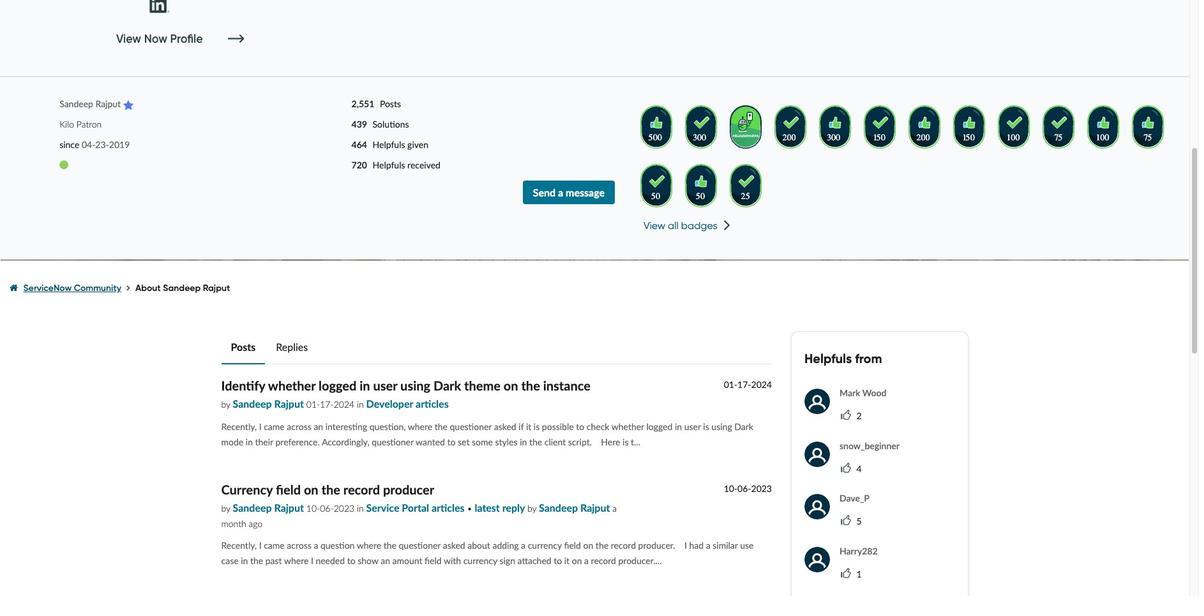 Task type: locate. For each thing, give the bounding box(es) containing it.
case
[[221, 556, 239, 567]]

1 horizontal spatial view
[[644, 220, 666, 232]]

some
[[472, 437, 493, 448]]

0 vertical spatial helpfuls
[[373, 139, 405, 150]]

portal
[[402, 502, 429, 514]]

correct answers 25 image
[[730, 164, 762, 207]]

0 horizontal spatial dark
[[434, 378, 461, 394]]

1 horizontal spatial 17-
[[738, 380, 752, 391]]

send a message link
[[523, 181, 615, 205]]

a inside a month ago
[[613, 503, 617, 514]]

0 vertical spatial 2024
[[752, 380, 772, 391]]

mark wood image
[[805, 389, 830, 415]]

to left check at the bottom of the page
[[576, 421, 585, 432]]

2024 inside identify whether logged in user using dark theme on the instance by sandeep rajput 01-17-2024 in developer articles
[[334, 399, 355, 410]]

sandeep rajput link for currency field on the record producer
[[233, 502, 306, 514]]

0 vertical spatial currency
[[528, 541, 562, 551]]

wood
[[863, 388, 887, 399]]

sandeep rajput link
[[233, 398, 306, 410], [233, 502, 306, 514], [539, 502, 613, 514]]

where right past on the bottom left
[[284, 556, 309, 567]]

recently, inside recently, i came across a question where the questioner asked about adding a currency field on the record producer.    i had a similar use case in the past where i needed to show an amount field with currency sign attached to it on a record producer....
[[221, 541, 257, 551]]

mark wood link
[[805, 386, 896, 417]]

record up producer....
[[611, 541, 636, 551]]

1 horizontal spatial whether
[[612, 421, 644, 432]]

view left the now
[[116, 32, 141, 46]]

currency
[[528, 541, 562, 551], [464, 556, 497, 567]]

questioner inside recently, i came across a question where the questioner asked about adding a currency field on the record producer.    i had a similar use case in the past where i needed to show an amount field with currency sign attached to it on a record producer....
[[399, 541, 441, 551]]

an up preference.
[[314, 421, 323, 432]]

1 horizontal spatial asked
[[494, 421, 517, 432]]

helpfuls for received
[[373, 160, 405, 171]]

articles left •
[[432, 502, 465, 514]]

0 horizontal spatial field
[[276, 482, 301, 497]]

record up service
[[344, 482, 380, 497]]

2024 up interesting
[[334, 399, 355, 410]]

latest reply link
[[475, 502, 528, 514]]

currency field on the record producer
[[221, 482, 435, 497]]

using down 01-17-2024
[[712, 421, 732, 432]]

kilo patron image
[[123, 100, 133, 110]]

recently,
[[221, 421, 257, 432], [221, 541, 257, 551]]

1 vertical spatial 2024
[[334, 399, 355, 410]]

1 came from the top
[[264, 421, 285, 432]]

0 horizontal spatial logged
[[319, 378, 357, 394]]

about sandeep rajput
[[135, 283, 230, 294]]

1 vertical spatial 2023
[[334, 503, 355, 514]]

1 vertical spatial an
[[381, 556, 390, 567]]

0 horizontal spatial where
[[284, 556, 309, 567]]

across
[[287, 421, 312, 432], [287, 541, 312, 551]]

questioner down 'question,'
[[372, 437, 414, 448]]

asked up with
[[443, 541, 465, 551]]

2024 left mark wood icon
[[752, 380, 772, 391]]

set
[[458, 437, 470, 448]]

send a message
[[533, 187, 605, 199]]

in inside recently, i came across a question where the questioner asked about adding a currency field on the record producer.    i had a similar use case in the past where i needed to show an amount field with currency sign attached to it on a record producer....
[[241, 556, 248, 567]]

logged right check at the bottom of the page
[[647, 421, 673, 432]]

sandeep rajput
[[59, 99, 121, 109]]

service
[[366, 502, 400, 514]]

recently, up mode
[[221, 421, 257, 432]]

by
[[221, 399, 230, 410], [221, 503, 230, 514], [528, 503, 537, 514]]

0 vertical spatial where
[[408, 421, 433, 432]]

2 recently, from the top
[[221, 541, 257, 551]]

1 vertical spatial asked
[[443, 541, 465, 551]]

1 horizontal spatial 01-
[[724, 380, 738, 391]]

sandeep rajput link up ago
[[233, 502, 306, 514]]

came for currency field on the record producer
[[264, 541, 285, 551]]

2 across from the top
[[287, 541, 312, 551]]

1 horizontal spatial is
[[623, 437, 629, 448]]

1 vertical spatial it
[[564, 556, 570, 567]]

harry282 link
[[805, 544, 888, 575]]

mark
[[840, 388, 861, 399]]

record left producer....
[[591, 556, 616, 567]]

06-
[[738, 483, 752, 494], [320, 503, 334, 514]]

tab list containing posts
[[221, 332, 772, 365]]

had
[[690, 541, 704, 551]]

0 horizontal spatial using
[[401, 378, 431, 394]]

1 vertical spatial where
[[284, 556, 309, 567]]

1 vertical spatial questioner
[[372, 437, 414, 448]]

snow_beginner link
[[805, 439, 910, 469]]

identify whether logged in user using dark theme on the instance link
[[221, 378, 591, 394]]

recently, i came across an interesting question, where the questioner asked if it is possible to check whether logged in user is using dark mode in their preference. accordingly, questioner wanted to set some styles in the client script.    here is t...
[[221, 421, 754, 448]]

2 came from the top
[[264, 541, 285, 551]]

currency down 'about' on the left of the page
[[464, 556, 497, 567]]

0 horizontal spatial it
[[526, 421, 532, 432]]

recently, up the case at left
[[221, 541, 257, 551]]

0 horizontal spatial user
[[373, 378, 397, 394]]

helpful answers 75 image
[[1133, 105, 1165, 149]]

posts up solutions
[[380, 99, 401, 109]]

0 vertical spatial an
[[314, 421, 323, 432]]

posts
[[380, 99, 401, 109], [231, 341, 256, 353]]

0 horizontal spatial whether
[[268, 378, 316, 394]]

whether
[[268, 378, 316, 394], [612, 421, 644, 432]]

where inside recently, i came across a question where the questioner asked about adding a currency field on the record producer.    i had a similar use case in the past where i needed to show an amount field with currency sign attached to it on a record producer....
[[284, 556, 309, 567]]

1 vertical spatial posts
[[231, 341, 256, 353]]

an inside recently, i came across a question where the questioner asked about adding a currency field on the record producer.    i had a similar use case in the past where i needed to show an amount field with currency sign attached to it on a record producer....
[[381, 556, 390, 567]]

0 vertical spatial asked
[[494, 421, 517, 432]]

2 vertical spatial field
[[425, 556, 442, 567]]

0 vertical spatial user
[[373, 378, 397, 394]]

0 vertical spatial 17-
[[738, 380, 752, 391]]

1 horizontal spatial 10-
[[724, 483, 738, 494]]

10- down currency field on the record producer link on the bottom
[[306, 503, 320, 514]]

0 horizontal spatial currency
[[464, 556, 497, 567]]

the
[[521, 378, 540, 394], [435, 421, 448, 432], [529, 437, 542, 448], [322, 482, 340, 497], [384, 541, 397, 551], [596, 541, 609, 551], [250, 556, 263, 567]]

an right show
[[381, 556, 390, 567]]

1 vertical spatial dark
[[735, 421, 754, 432]]

logged
[[319, 378, 357, 394], [647, 421, 673, 432]]

came up their at the bottom of page
[[264, 421, 285, 432]]

sandeep rajput link right reply at bottom left
[[539, 502, 613, 514]]

0 horizontal spatial an
[[314, 421, 323, 432]]

currency up attached
[[528, 541, 562, 551]]

where up wanted
[[408, 421, 433, 432]]

1 horizontal spatial 06-
[[738, 483, 752, 494]]

questioner up amount
[[399, 541, 441, 551]]

1 horizontal spatial 2023
[[752, 483, 772, 494]]

2 vertical spatial record
[[591, 556, 616, 567]]

list
[[10, 271, 1180, 306]]

2023 up use
[[752, 483, 772, 494]]

dark left theme
[[434, 378, 461, 394]]

snow_beginner image
[[805, 442, 830, 467]]

correct answers 100 image
[[998, 105, 1030, 149]]

correct answers 150 image
[[864, 105, 896, 149]]

recently, inside recently, i came across an interesting question, where the questioner asked if it is possible to check whether logged in user is using dark mode in their preference. accordingly, questioner wanted to set some styles in the client script.    here is t...
[[221, 421, 257, 432]]

1 vertical spatial helpfuls
[[373, 160, 405, 171]]

correct answers 50 image
[[641, 164, 673, 207]]

harry282 image
[[805, 547, 830, 573]]

0 vertical spatial view
[[116, 32, 141, 46]]

an
[[314, 421, 323, 432], [381, 556, 390, 567]]

across up preference.
[[287, 421, 312, 432]]

1 vertical spatial view
[[644, 220, 666, 232]]

developer
[[366, 398, 413, 410]]

2 horizontal spatial field
[[564, 541, 581, 551]]

by down identify
[[221, 399, 230, 410]]

720
[[352, 160, 367, 171]]

0 vertical spatial it
[[526, 421, 532, 432]]

community
[[74, 283, 121, 294]]

06- down currency field on the record producer link on the bottom
[[320, 503, 334, 514]]

0 horizontal spatial 2024
[[334, 399, 355, 410]]

adding
[[493, 541, 519, 551]]

accordingly,
[[322, 437, 370, 448]]

1 horizontal spatial field
[[425, 556, 442, 567]]

439
[[352, 119, 367, 130]]

0 vertical spatial 01-
[[724, 380, 738, 391]]

view
[[116, 32, 141, 46], [644, 220, 666, 232]]

since ‎04-23-2019
[[59, 139, 130, 150]]

articles down identify whether logged in user using dark theme on the instance link
[[416, 398, 449, 410]]

it right attached
[[564, 556, 570, 567]]

tab list
[[221, 332, 772, 365]]

sandeep rajput link for identify whether logged in user using dark theme on the instance
[[233, 398, 306, 410]]

0 horizontal spatial 10-
[[306, 503, 320, 514]]

posts up identify
[[231, 341, 256, 353]]

rajput
[[95, 99, 121, 109], [203, 283, 230, 294], [274, 398, 304, 410], [274, 502, 304, 514], [581, 502, 610, 514]]

an inside recently, i came across an interesting question, where the questioner asked if it is possible to check whether logged in user is using dark mode in their preference. accordingly, questioner wanted to set some styles in the client script.    here is t...
[[314, 421, 323, 432]]

dave_p
[[840, 493, 870, 504]]

10- up similar
[[724, 483, 738, 494]]

identify
[[221, 378, 265, 394]]

10-
[[724, 483, 738, 494], [306, 503, 320, 514]]

using up developer articles link
[[401, 378, 431, 394]]

i left "had"
[[685, 541, 687, 551]]

badges
[[681, 220, 718, 232]]

1 vertical spatial whether
[[612, 421, 644, 432]]

across inside recently, i came across a question where the questioner asked about adding a currency field on the record producer.    i had a similar use case in the past where i needed to show an amount field with currency sign attached to it on a record producer....
[[287, 541, 312, 551]]

1 across from the top
[[287, 421, 312, 432]]

1 vertical spatial 06-
[[320, 503, 334, 514]]

0 vertical spatial 06-
[[738, 483, 752, 494]]

0 horizontal spatial 06-
[[320, 503, 334, 514]]

2 horizontal spatial is
[[703, 421, 710, 432]]

logged inside identify whether logged in user using dark theme on the instance by sandeep rajput 01-17-2024 in developer articles
[[319, 378, 357, 394]]

correct answers 300 image
[[685, 105, 717, 149]]

sandeep down identify
[[233, 398, 272, 410]]

now
[[144, 32, 167, 46]]

1 vertical spatial across
[[287, 541, 312, 551]]

0 horizontal spatial 2023
[[334, 503, 355, 514]]

0 vertical spatial 2023
[[752, 483, 772, 494]]

1 horizontal spatial 2024
[[752, 380, 772, 391]]

came up past on the bottom left
[[264, 541, 285, 551]]

logged inside recently, i came across an interesting question, where the questioner asked if it is possible to check whether logged in user is using dark mode in their preference. accordingly, questioner wanted to set some styles in the client script.    here is t...
[[647, 421, 673, 432]]

0 vertical spatial logged
[[319, 378, 357, 394]]

mode
[[221, 437, 243, 448]]

came inside recently, i came across a question where the questioner asked about adding a currency field on the record producer.    i had a similar use case in the past where i needed to show an amount field with currency sign attached to it on a record producer....
[[264, 541, 285, 551]]

0 vertical spatial articles
[[416, 398, 449, 410]]

it right if
[[526, 421, 532, 432]]

2023
[[752, 483, 772, 494], [334, 503, 355, 514]]

user
[[373, 378, 397, 394], [685, 421, 701, 432]]

across left question where
[[287, 541, 312, 551]]

in
[[360, 378, 370, 394], [357, 399, 364, 410], [675, 421, 682, 432], [246, 437, 253, 448], [520, 437, 527, 448], [357, 503, 364, 514], [241, 556, 248, 567]]

i left the needed
[[311, 556, 314, 567]]

helpful answers 100 image
[[1088, 105, 1120, 149]]

1 recently, from the top
[[221, 421, 257, 432]]

1 vertical spatial came
[[264, 541, 285, 551]]

sandeep
[[59, 99, 93, 109], [163, 283, 201, 294], [233, 398, 272, 410], [233, 502, 272, 514], [539, 502, 578, 514]]

‎04-
[[82, 139, 95, 150]]

0 vertical spatial 10-
[[724, 483, 738, 494]]

across inside recently, i came across an interesting question, where the questioner asked if it is possible to check whether logged in user is using dark mode in their preference. accordingly, questioner wanted to set some styles in the client script.    here is t...
[[287, 421, 312, 432]]

0 horizontal spatial 17-
[[320, 399, 334, 410]]

1 vertical spatial 17-
[[320, 399, 334, 410]]

questioner up set
[[450, 421, 492, 432]]

whether down replies link
[[268, 378, 316, 394]]

interesting
[[326, 421, 367, 432]]

sandeep right reply at bottom left
[[539, 502, 578, 514]]

0 vertical spatial dark
[[434, 378, 461, 394]]

1 horizontal spatial logged
[[647, 421, 673, 432]]

2,551 posts
[[352, 99, 401, 109]]

asked inside recently, i came across an interesting question, where the questioner asked if it is possible to check whether logged in user is using dark mode in their preference. accordingly, questioner wanted to set some styles in the client script.    here is t...
[[494, 421, 517, 432]]

2 vertical spatial questioner
[[399, 541, 441, 551]]

on inside identify whether logged in user using dark theme on the instance by sandeep rajput 01-17-2024 in developer articles
[[504, 378, 518, 394]]

17-
[[738, 380, 752, 391], [320, 399, 334, 410]]

0 horizontal spatial posts
[[231, 341, 256, 353]]

0 horizontal spatial view
[[116, 32, 141, 46]]

0 vertical spatial questioner
[[450, 421, 492, 432]]

0 vertical spatial using
[[401, 378, 431, 394]]

01-
[[724, 380, 738, 391], [306, 399, 320, 410]]

0 horizontal spatial 01-
[[306, 399, 320, 410]]

0 horizontal spatial asked
[[443, 541, 465, 551]]

user inside recently, i came across an interesting question, where the questioner asked if it is possible to check whether logged in user is using dark mode in their preference. accordingly, questioner wanted to set some styles in the client script.    here is t...
[[685, 421, 701, 432]]

logged up interesting
[[319, 378, 357, 394]]

view left all
[[644, 220, 666, 232]]

helpfuls left from on the bottom right of the page
[[805, 351, 852, 368]]

1 vertical spatial 01-
[[306, 399, 320, 410]]

helpfuls down 464 helpfuls given
[[373, 160, 405, 171]]

0 vertical spatial came
[[264, 421, 285, 432]]

1 horizontal spatial user
[[685, 421, 701, 432]]

1 vertical spatial using
[[712, 421, 732, 432]]

sign
[[500, 556, 515, 567]]

0 vertical spatial across
[[287, 421, 312, 432]]

helpfuls from
[[805, 351, 882, 368]]

dark inside identify whether logged in user using dark theme on the instance by sandeep rajput 01-17-2024 in developer articles
[[434, 378, 461, 394]]

1 vertical spatial 10-
[[306, 503, 320, 514]]

1 horizontal spatial an
[[381, 556, 390, 567]]

i up their at the bottom of page
[[259, 421, 262, 432]]

helpfuls down solutions
[[373, 139, 405, 150]]

on
[[504, 378, 518, 394], [304, 482, 319, 497], [584, 541, 594, 551], [572, 556, 582, 567]]

to
[[576, 421, 585, 432], [447, 437, 456, 448], [347, 556, 356, 567], [554, 556, 562, 567]]

recently, for currency field on the record producer
[[221, 541, 257, 551]]

0 vertical spatial whether
[[268, 378, 316, 394]]

2023 down currency field on the record producer in the left bottom of the page
[[334, 503, 355, 514]]

view for view now profile
[[116, 32, 141, 46]]

message
[[566, 187, 605, 199]]

helpfuls from heading
[[805, 351, 955, 368]]

helpfuls
[[373, 139, 405, 150], [373, 160, 405, 171], [805, 351, 852, 368]]

1 vertical spatial recently,
[[221, 541, 257, 551]]

dark down 01-17-2024
[[735, 421, 754, 432]]

sandeep rajput link down identify
[[233, 398, 306, 410]]

1 vertical spatial user
[[685, 421, 701, 432]]

it
[[526, 421, 532, 432], [564, 556, 570, 567]]

464 helpfuls given
[[352, 139, 429, 150]]

1 horizontal spatial using
[[712, 421, 732, 432]]

#buildwithrpa participant image
[[730, 105, 762, 149]]

1 horizontal spatial it
[[564, 556, 570, 567]]

came
[[264, 421, 285, 432], [264, 541, 285, 551]]

record
[[344, 482, 380, 497], [611, 541, 636, 551], [591, 556, 616, 567]]

06- up use
[[738, 483, 752, 494]]

1 horizontal spatial where
[[408, 421, 433, 432]]

0 vertical spatial field
[[276, 482, 301, 497]]

0 vertical spatial posts
[[380, 99, 401, 109]]

1 horizontal spatial currency
[[528, 541, 562, 551]]

helpful answers 500 image
[[641, 105, 673, 149]]

it inside recently, i came across an interesting question, where the questioner asked if it is possible to check whether logged in user is using dark mode in their preference. accordingly, questioner wanted to set some styles in the client script.    here is t...
[[526, 421, 532, 432]]

helpful answers 300 image
[[820, 105, 852, 149]]

1 vertical spatial logged
[[647, 421, 673, 432]]

464
[[352, 139, 367, 150]]

posts inside "tab list"
[[231, 341, 256, 353]]

1 vertical spatial currency
[[464, 556, 497, 567]]

came inside recently, i came across an interesting question, where the questioner asked if it is possible to check whether logged in user is using dark mode in their preference. accordingly, questioner wanted to set some styles in the client script.    here is t...
[[264, 421, 285, 432]]

1 horizontal spatial dark
[[735, 421, 754, 432]]

whether up t...
[[612, 421, 644, 432]]

it inside recently, i came across a question where the questioner asked about adding a currency field on the record producer.    i had a similar use case in the past where i needed to show an amount field with currency sign attached to it on a record producer....
[[564, 556, 570, 567]]

0 vertical spatial recently,
[[221, 421, 257, 432]]

0 vertical spatial record
[[344, 482, 380, 497]]

asked up the styles
[[494, 421, 517, 432]]

asked
[[494, 421, 517, 432], [443, 541, 465, 551]]



Task type: vqa. For each thing, say whether or not it's contained in the screenshot.


Task type: describe. For each thing, give the bounding box(es) containing it.
month
[[221, 519, 246, 530]]

sandeep up kilo patron
[[59, 99, 93, 109]]

posts link
[[221, 332, 265, 365]]

send
[[533, 187, 556, 199]]

currency
[[221, 482, 273, 497]]

2 vertical spatial helpfuls
[[805, 351, 852, 368]]

whether inside identify whether logged in user using dark theme on the instance by sandeep rajput 01-17-2024 in developer articles
[[268, 378, 316, 394]]

amount
[[393, 556, 423, 567]]

23-
[[95, 139, 109, 150]]

client
[[545, 437, 566, 448]]

if
[[519, 421, 524, 432]]

sandeep up ago
[[233, 502, 272, 514]]

2023 inside by sandeep rajput 10-06-2023 in service portal articles • latest reply by sandeep rajput
[[334, 503, 355, 514]]

correct answers 75 image
[[1043, 105, 1075, 149]]

dark inside recently, i came across an interesting question, where the questioner asked if it is possible to check whether logged in user is using dark mode in their preference. accordingly, questioner wanted to set some styles in the client script.    here is t...
[[735, 421, 754, 432]]

past
[[266, 556, 282, 567]]

sandeep right about
[[163, 283, 201, 294]]

instance
[[543, 378, 591, 394]]

similar
[[713, 541, 738, 551]]

needed
[[316, 556, 345, 567]]

reply
[[503, 502, 525, 514]]

1 vertical spatial articles
[[432, 502, 465, 514]]

show
[[358, 556, 379, 567]]

the inside identify whether logged in user using dark theme on the instance by sandeep rajput 01-17-2024 in developer articles
[[521, 378, 540, 394]]

received
[[408, 160, 441, 171]]

here
[[601, 437, 621, 448]]

snow_beginner
[[840, 441, 900, 451]]

question,
[[370, 421, 406, 432]]

with
[[444, 556, 461, 567]]

ago
[[249, 519, 263, 530]]

10- inside by sandeep rajput 10-06-2023 in service portal articles • latest reply by sandeep rajput
[[306, 503, 320, 514]]

user inside identify whether logged in user using dark theme on the instance by sandeep rajput 01-17-2024 in developer articles
[[373, 378, 397, 394]]

720 helpfuls received
[[352, 160, 441, 171]]

rajput inside identify whether logged in user using dark theme on the instance by sandeep rajput 01-17-2024 in developer articles
[[274, 398, 304, 410]]

i down ago
[[259, 541, 262, 551]]

replies
[[276, 341, 308, 353]]

attached
[[518, 556, 552, 567]]

articles inside identify whether logged in user using dark theme on the instance by sandeep rajput 01-17-2024 in developer articles
[[416, 398, 449, 410]]

servicenow community
[[23, 283, 121, 294]]

possible
[[542, 421, 574, 432]]

i inside recently, i came across an interesting question, where the questioner asked if it is possible to check whether logged in user is using dark mode in their preference. accordingly, questioner wanted to set some styles in the client script.    here is t...
[[259, 421, 262, 432]]

wanted
[[416, 437, 445, 448]]

from
[[855, 351, 882, 368]]

patron
[[77, 119, 102, 130]]

helpfuls for given
[[373, 139, 405, 150]]

2019
[[109, 139, 130, 150]]

dave_p link
[[805, 491, 880, 522]]

1 vertical spatial record
[[611, 541, 636, 551]]

theme
[[464, 378, 501, 394]]

across for currency field on the record producer
[[287, 541, 312, 551]]

1 vertical spatial field
[[564, 541, 581, 551]]

by inside identify whether logged in user using dark theme on the instance by sandeep rajput 01-17-2024 in developer articles
[[221, 399, 230, 410]]

view all badges link
[[644, 220, 724, 232]]

by right reply at bottom left
[[528, 503, 537, 514]]

recently, i came across a question where the questioner asked about adding a currency field on the record producer.    i had a similar use case in the past where i needed to show an amount field with currency sign attached to it on a record producer....
[[221, 541, 754, 567]]

view now profile link
[[116, 32, 263, 46]]

mark wood
[[840, 388, 887, 399]]

by up month
[[221, 503, 230, 514]]

correct answers 200 image
[[775, 105, 807, 149]]

their
[[255, 437, 273, 448]]

solutions
[[373, 119, 409, 130]]

check
[[587, 421, 610, 432]]

helpful answers 150 image
[[954, 105, 986, 149]]

came for identify whether logged in user using dark theme on the instance
[[264, 421, 285, 432]]

view now profile
[[116, 32, 203, 46]]

across for identify whether logged in user using dark theme on the instance
[[287, 421, 312, 432]]

about
[[468, 541, 490, 551]]

servicenow
[[23, 283, 72, 294]]

0 horizontal spatial is
[[534, 421, 540, 432]]

helpful answers 50 image
[[685, 164, 717, 207]]

kilo patron
[[59, 119, 102, 130]]

by sandeep rajput 10-06-2023 in service portal articles • latest reply by sandeep rajput
[[221, 502, 613, 514]]

1 horizontal spatial posts
[[380, 99, 401, 109]]

currency field on the record producer link
[[221, 482, 435, 497]]

to left set
[[447, 437, 456, 448]]

using inside recently, i came across an interesting question, where the questioner asked if it is possible to check whether logged in user is using dark mode in their preference. accordingly, questioner wanted to set some styles in the client script.    here is t...
[[712, 421, 732, 432]]

given
[[408, 139, 429, 150]]

to right attached
[[554, 556, 562, 567]]

kilo
[[59, 119, 74, 130]]

list containing servicenow community
[[10, 271, 1180, 306]]

06- inside by sandeep rajput 10-06-2023 in service portal articles • latest reply by sandeep rajput
[[320, 503, 334, 514]]

2,551
[[352, 99, 375, 109]]

•
[[467, 503, 472, 514]]

439 solutions
[[352, 119, 409, 130]]

asked inside recently, i came across a question where the questioner asked about adding a currency field on the record producer.    i had a similar use case in the past where i needed to show an amount field with currency sign attached to it on a record producer....
[[443, 541, 465, 551]]

whether inside recently, i came across an interesting question, where the questioner asked if it is possible to check whether logged in user is using dark mode in their preference. accordingly, questioner wanted to set some styles in the client script.    here is t...
[[612, 421, 644, 432]]

view for view all badges
[[644, 220, 666, 232]]

where inside recently, i came across an interesting question, where the questioner asked if it is possible to check whether logged in user is using dark mode in their preference. accordingly, questioner wanted to set some styles in the client script.    here is t...
[[408, 421, 433, 432]]

harry282
[[840, 546, 878, 557]]

using inside identify whether logged in user using dark theme on the instance by sandeep rajput 01-17-2024 in developer articles
[[401, 378, 431, 394]]

a month ago
[[221, 503, 617, 530]]

01-17-2024
[[724, 380, 772, 391]]

replies link
[[267, 332, 318, 365]]

10-06-2023
[[724, 483, 772, 494]]

in inside by sandeep rajput 10-06-2023 in service portal articles • latest reply by sandeep rajput
[[357, 503, 364, 514]]

t...
[[631, 437, 641, 448]]

about
[[135, 283, 161, 294]]

use
[[740, 541, 754, 551]]

all
[[668, 220, 679, 232]]

servicenow community link
[[23, 283, 121, 294]]

service portal articles link
[[366, 502, 467, 514]]

producer
[[383, 482, 435, 497]]

sandeep inside identify whether logged in user using dark theme on the instance by sandeep rajput 01-17-2024 in developer articles
[[233, 398, 272, 410]]

view all badges
[[644, 220, 718, 232]]

preference.
[[276, 437, 320, 448]]

helpful answers 200 image
[[909, 105, 941, 149]]

user is online image
[[59, 160, 68, 170]]

identify whether logged in user using dark theme on the instance by sandeep rajput 01-17-2024 in developer articles
[[221, 378, 591, 410]]

recently, for identify whether logged in user using dark theme on the instance
[[221, 421, 257, 432]]

17- inside identify whether logged in user using dark theme on the instance by sandeep rajput 01-17-2024 in developer articles
[[320, 399, 334, 410]]

dave_p image
[[805, 495, 830, 520]]

developer articles link
[[366, 398, 449, 410]]

to down question where
[[347, 556, 356, 567]]

producer....
[[619, 556, 662, 567]]

since
[[59, 139, 79, 150]]

01- inside identify whether logged in user using dark theme on the instance by sandeep rajput 01-17-2024 in developer articles
[[306, 399, 320, 410]]



